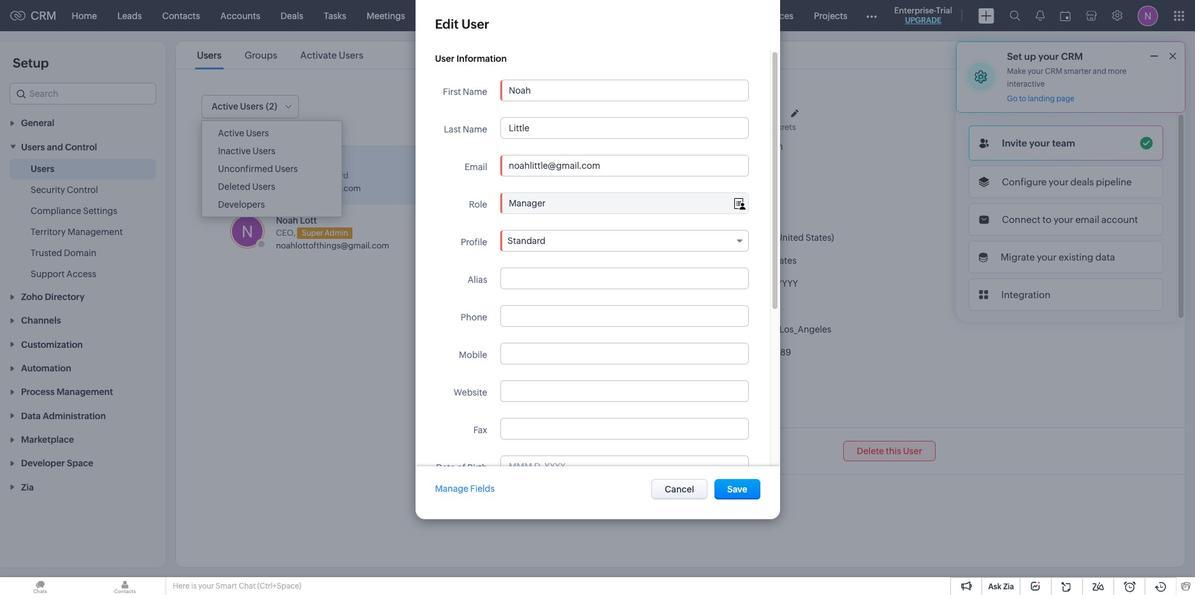 Task type: describe. For each thing, give the bounding box(es) containing it.
set up your crm make your crm smarter and more interactive go to landing page
[[1008, 51, 1127, 103]]

users and control region
[[0, 159, 166, 285]]

reports link
[[456, 0, 509, 31]]

profile
[[461, 237, 488, 247]]

not confirmed image
[[253, 173, 268, 189]]

manage fields
[[435, 484, 495, 494]]

here
[[173, 582, 190, 591]]

noah little
[[674, 106, 724, 117]]

email
[[465, 162, 488, 172]]

noahlottofthings@gmail.com link
[[276, 241, 389, 251]]

ceo,
[[276, 228, 296, 238]]

active for active users
[[218, 128, 244, 138]]

new user
[[504, 102, 544, 113]]

existing
[[1059, 252, 1094, 263]]

profile image
[[1138, 5, 1159, 26]]

meetings
[[367, 11, 405, 21]]

0 vertical spatial crm
[[31, 9, 56, 22]]

calendar image
[[1060, 11, 1071, 21]]

website
[[454, 388, 488, 398]]

zia
[[1004, 583, 1015, 592]]

lott
[[300, 215, 317, 225]]

user right edit
[[462, 17, 490, 31]]

search element
[[1002, 0, 1029, 31]]

0 vertical spatial standard
[[737, 108, 773, 117]]

leads link
[[107, 0, 152, 31]]

Search text field
[[219, 124, 346, 147]]

integration
[[1002, 290, 1051, 300]]

information for user information
[[457, 54, 507, 64]]

support
[[31, 269, 65, 279]]

and inside set up your crm make your crm smarter and more interactive go to landing page
[[1093, 67, 1107, 76]]

migrate your existing data
[[1001, 252, 1116, 263]]

meetings link
[[357, 0, 416, 31]]

is
[[191, 582, 197, 591]]

create menu element
[[971, 0, 1002, 31]]

mmm d, yyyy
[[742, 279, 798, 289]]

d,
[[767, 279, 775, 289]]

states)
[[806, 233, 835, 243]]

little for noah little
[[701, 106, 724, 117]]

MMM D, YYYY text field
[[501, 457, 749, 477]]

search image
[[1010, 10, 1021, 21]]

and inside dropdown button
[[47, 142, 63, 152]]

user up first
[[435, 54, 455, 64]]

connect to your email account
[[1002, 214, 1139, 225]]

show details link
[[600, 172, 661, 181]]

go
[[1008, 94, 1018, 103]]

pipeline
[[1096, 177, 1132, 187]]

territory management
[[31, 227, 123, 237]]

more
[[1109, 67, 1127, 76]]

alias
[[468, 275, 488, 285]]

manager,
[[276, 171, 312, 180]]

enterprise-trial upgrade
[[895, 6, 953, 25]]

users and control
[[21, 142, 97, 152]]

setup
[[13, 55, 49, 70]]

locale information
[[600, 206, 686, 216]]

birth
[[468, 463, 488, 473]]

accounts
[[221, 11, 260, 21]]

list containing users
[[186, 41, 375, 69]]

security control
[[31, 185, 98, 195]]

users inside dropdown button
[[21, 142, 45, 152]]

page
[[1057, 94, 1075, 103]]

date for date of birth
[[436, 463, 455, 473]]

chats image
[[0, 578, 80, 596]]

control inside region
[[67, 185, 98, 195]]

management
[[68, 227, 123, 237]]

deleted users
[[218, 182, 275, 192]]

little for noah little manager, standard noahlittle@gmail.com
[[300, 158, 321, 168]]

manage
[[435, 484, 469, 494]]

smart
[[216, 582, 237, 591]]

new user button
[[485, 97, 557, 118]]

mmm
[[742, 279, 765, 289]]

upgrade
[[905, 16, 942, 25]]

access
[[67, 269, 96, 279]]

user information
[[435, 54, 507, 64]]

noahlottofsecrets
[[722, 122, 796, 132]]

noahlittle@gmail.com link
[[276, 183, 361, 193]]

super
[[302, 229, 323, 238]]

signals element
[[1029, 0, 1053, 31]]

noah for noah little manager, standard noahlittle@gmail.com
[[276, 158, 298, 168]]

up
[[1025, 51, 1037, 62]]

1 horizontal spatial noahlittle@gmail.com
[[692, 142, 783, 152]]

your left team
[[1030, 138, 1051, 149]]

time for time format
[[671, 302, 691, 312]]

activate users link
[[298, 50, 366, 61]]

projects link
[[804, 0, 858, 31]]

users link for 'security control' link
[[31, 162, 55, 175]]

-
[[742, 393, 744, 403]]

compliance settings
[[31, 206, 117, 216]]

zone
[[701, 325, 722, 335]]

noah lott ceo, super admin noahlottofthings@gmail.com
[[276, 215, 389, 251]]

standard inside field
[[508, 236, 546, 246]]

mobile
[[459, 350, 488, 360]]

to inside set up your crm make your crm smarter and more interactive go to landing page
[[1020, 94, 1027, 103]]

deals
[[1071, 177, 1095, 187]]

territory management link
[[31, 226, 123, 238]]

email
[[1076, 214, 1100, 225]]

noah for noah lott ceo, super admin noahlottofthings@gmail.com
[[276, 215, 298, 225]]

security control link
[[31, 183, 98, 196]]

first name
[[443, 87, 488, 97]]

time format
[[671, 302, 722, 312]]

time for time zone
[[679, 325, 700, 335]]

services link
[[749, 0, 804, 31]]

user inside button
[[525, 102, 544, 113]]

your right is
[[198, 582, 214, 591]]

of
[[457, 463, 466, 473]]

delete
[[857, 446, 885, 457]]

invite your team
[[1002, 138, 1076, 149]]

your right migrate
[[1037, 252, 1057, 263]]

developers
[[218, 200, 265, 210]]

users inside region
[[31, 164, 55, 174]]

enterprise-
[[895, 6, 937, 15]]

format for date format
[[693, 279, 722, 289]]

states
[[771, 256, 797, 266]]

noah for noah little
[[674, 106, 698, 117]]



Task type: vqa. For each thing, say whether or not it's contained in the screenshot.
first TRUHLAR from the right
no



Task type: locate. For each thing, give the bounding box(es) containing it.
12 hours
[[742, 302, 777, 312]]

0 horizontal spatial date
[[436, 463, 455, 473]]

crm up smarter on the right top of page
[[1062, 51, 1084, 62]]

control up 'security control' link
[[65, 142, 97, 152]]

(united
[[774, 233, 804, 243]]

1 vertical spatial to
[[1043, 214, 1052, 225]]

2 format from the top
[[693, 302, 722, 312]]

configure
[[1002, 177, 1047, 187]]

contacts
[[162, 11, 200, 21]]

details
[[623, 172, 649, 181]]

0 vertical spatial to
[[1020, 94, 1027, 103]]

noah inside noah little manager, standard noahlittle@gmail.com
[[276, 158, 298, 168]]

set
[[1008, 51, 1023, 62]]

little up manager,
[[300, 158, 321, 168]]

1 vertical spatial format
[[693, 302, 722, 312]]

your down the up
[[1028, 67, 1044, 76]]

member
[[678, 393, 713, 403]]

developers link
[[205, 196, 339, 214]]

1 vertical spatial noah
[[276, 158, 298, 168]]

standard link
[[730, 106, 780, 120]]

your left email
[[1054, 214, 1074, 225]]

noahlittle@gmail.com down manager,
[[276, 183, 361, 193]]

users link up security
[[31, 162, 55, 175]]

here is your smart chat (ctrl+space)
[[173, 582, 301, 591]]

0 vertical spatial noah
[[674, 106, 698, 117]]

crm
[[31, 9, 56, 22], [1062, 51, 1084, 62], [1046, 67, 1063, 76]]

standard up noahlittle@gmail.com 'link'
[[313, 171, 349, 180]]

0 vertical spatial format
[[693, 279, 722, 289]]

to right connect
[[1043, 214, 1052, 225]]

time down date format
[[671, 302, 691, 312]]

noahlottofthings@gmail.com
[[276, 241, 389, 251]]

little left standard link
[[701, 106, 724, 117]]

Standard field
[[501, 230, 750, 252]]

1 vertical spatial time
[[679, 325, 700, 335]]

information
[[457, 54, 507, 64], [632, 206, 686, 216]]

profile element
[[1131, 0, 1166, 31]]

groups inside list
[[245, 50, 277, 61]]

crm link
[[10, 9, 56, 22]]

english (united states)
[[742, 233, 835, 243]]

in
[[715, 393, 722, 403]]

trial
[[937, 6, 953, 15]]

2 vertical spatial noah
[[276, 215, 298, 225]]

name for first name
[[463, 87, 488, 97]]

date up time format
[[672, 279, 691, 289]]

fields
[[471, 484, 495, 494]]

time zone
[[679, 325, 722, 335]]

2 vertical spatial standard
[[508, 236, 546, 246]]

1 vertical spatial name
[[463, 124, 488, 135]]

date for date format
[[672, 279, 691, 289]]

1 horizontal spatial to
[[1043, 214, 1052, 225]]

noahlittle@gmail.com
[[692, 142, 783, 152], [276, 183, 361, 193]]

trusted domain
[[31, 248, 96, 258]]

1 horizontal spatial and
[[1093, 67, 1107, 76]]

users link down contacts
[[195, 50, 224, 61]]

0 vertical spatial information
[[457, 54, 507, 64]]

0 vertical spatial time
[[671, 302, 691, 312]]

reports
[[466, 11, 499, 21]]

users link for groups link
[[195, 50, 224, 61]]

crm left home link
[[31, 9, 56, 22]]

1 vertical spatial groups
[[600, 370, 633, 381]]

account
[[1102, 214, 1139, 225]]

1 horizontal spatial little
[[701, 106, 724, 117]]

noahlittle@gmail.com down the noahlottofsecrets
[[692, 142, 783, 152]]

ask zia
[[989, 583, 1015, 592]]

1 vertical spatial and
[[47, 142, 63, 152]]

support access link
[[31, 268, 96, 280]]

save button
[[715, 480, 760, 500]]

None button
[[1011, 76, 1072, 96], [1077, 76, 1148, 96], [1011, 76, 1072, 96], [1077, 76, 1148, 96]]

your left deals
[[1049, 177, 1069, 187]]

user right new
[[525, 102, 544, 113]]

1 horizontal spatial information
[[632, 206, 686, 216]]

information down details
[[632, 206, 686, 216]]

name for last name
[[463, 124, 488, 135]]

format for time format
[[693, 302, 722, 312]]

1 vertical spatial crm
[[1062, 51, 1084, 62]]

control inside dropdown button
[[65, 142, 97, 152]]

standard right profile
[[508, 236, 546, 246]]

locale
[[600, 206, 630, 216]]

None text field
[[501, 80, 749, 101], [501, 344, 749, 364], [501, 80, 749, 101], [501, 344, 749, 364]]

1 vertical spatial control
[[67, 185, 98, 195]]

deals
[[281, 11, 303, 21]]

time left zone
[[679, 325, 700, 335]]

hours
[[752, 302, 777, 312]]

0 vertical spatial control
[[65, 142, 97, 152]]

to
[[1020, 94, 1027, 103], [1043, 214, 1052, 225]]

groups link
[[243, 50, 279, 61]]

active up inactive
[[218, 128, 244, 138]]

date
[[672, 279, 691, 289], [436, 463, 455, 473]]

information for locale information
[[632, 206, 686, 216]]

create menu image
[[979, 8, 995, 23]]

inactive users
[[218, 146, 276, 156]]

1 vertical spatial date
[[436, 463, 455, 473]]

little inside noah little manager, standard noahlittle@gmail.com
[[300, 158, 321, 168]]

active for active users (2)
[[212, 101, 238, 112]]

delete this user
[[857, 446, 923, 457]]

None text field
[[501, 118, 749, 138], [501, 156, 749, 176], [501, 193, 749, 214], [501, 268, 749, 289], [501, 306, 749, 326], [501, 381, 749, 402], [501, 419, 749, 439], [501, 118, 749, 138], [501, 156, 749, 176], [501, 193, 749, 214], [501, 268, 749, 289], [501, 306, 749, 326], [501, 381, 749, 402], [501, 419, 749, 439]]

united
[[742, 256, 769, 266]]

0 horizontal spatial groups
[[245, 50, 277, 61]]

save
[[728, 485, 748, 495]]

cancel
[[665, 485, 695, 495]]

name right last at the left of page
[[463, 124, 488, 135]]

2 name from the top
[[463, 124, 488, 135]]

crm left smarter on the right top of page
[[1046, 67, 1063, 76]]

format up zone
[[693, 302, 722, 312]]

0 horizontal spatial little
[[300, 158, 321, 168]]

signals image
[[1036, 10, 1045, 21]]

0 horizontal spatial users link
[[31, 162, 55, 175]]

1 vertical spatial noahlittle@gmail.com
[[276, 183, 361, 193]]

1 vertical spatial users link
[[31, 162, 55, 175]]

groups
[[245, 50, 277, 61], [600, 370, 633, 381]]

contacts image
[[85, 578, 165, 596]]

deleted
[[218, 182, 251, 192]]

active users (2)
[[212, 101, 277, 112]]

and up security
[[47, 142, 63, 152]]

little
[[701, 106, 724, 117], [300, 158, 321, 168]]

0 vertical spatial date
[[672, 279, 691, 289]]

settings
[[83, 206, 117, 216]]

interactive
[[1008, 80, 1045, 89]]

leads
[[117, 11, 142, 21]]

ask
[[989, 583, 1002, 592]]

0 horizontal spatial noahlittle@gmail.com
[[276, 183, 361, 193]]

support access
[[31, 269, 96, 279]]

show details
[[600, 172, 649, 181]]

0 vertical spatial noahlittle@gmail.com
[[692, 142, 783, 152]]

yyyy
[[777, 279, 798, 289]]

admin
[[325, 229, 348, 238]]

edit
[[435, 17, 459, 31]]

active up 'active users'
[[212, 101, 238, 112]]

noah inside noah lott ceo, super admin noahlottofthings@gmail.com
[[276, 215, 298, 225]]

calls link
[[416, 0, 456, 31]]

go to landing page link
[[1008, 94, 1075, 104]]

0 vertical spatial groups
[[245, 50, 277, 61]]

format
[[693, 279, 722, 289], [693, 302, 722, 312]]

1 horizontal spatial standard
[[508, 236, 546, 246]]

your right the up
[[1039, 51, 1059, 62]]

1 vertical spatial information
[[632, 206, 686, 216]]

0 vertical spatial little
[[701, 106, 724, 117]]

control up compliance settings "link"
[[67, 185, 98, 195]]

0 vertical spatial users link
[[195, 50, 224, 61]]

and left more
[[1093, 67, 1107, 76]]

tasks
[[324, 11, 346, 21]]

chat
[[239, 582, 256, 591]]

1 horizontal spatial users link
[[195, 50, 224, 61]]

name right first
[[463, 87, 488, 97]]

compliance
[[31, 206, 81, 216]]

0 horizontal spatial information
[[457, 54, 507, 64]]

accounts link
[[210, 0, 271, 31]]

1 horizontal spatial date
[[672, 279, 691, 289]]

12
[[742, 302, 750, 312]]

1 vertical spatial active
[[218, 128, 244, 138]]

role
[[469, 200, 488, 210]]

language
[[681, 233, 722, 243]]

0 vertical spatial name
[[463, 87, 488, 97]]

active users
[[218, 128, 269, 138]]

0 horizontal spatial to
[[1020, 94, 1027, 103]]

unconfirmed users
[[218, 164, 298, 174]]

deleted users link
[[205, 178, 339, 196]]

compliance settings link
[[31, 204, 117, 217]]

information up 'first name'
[[457, 54, 507, 64]]

0 vertical spatial active
[[212, 101, 238, 112]]

calls
[[426, 11, 446, 21]]

0 vertical spatial and
[[1093, 67, 1107, 76]]

123,456.789
[[742, 348, 792, 358]]

connect
[[1002, 214, 1041, 225]]

2 horizontal spatial standard
[[737, 108, 773, 117]]

noahlottofsecrets link
[[722, 122, 800, 132]]

user
[[462, 17, 490, 31], [435, 54, 455, 64], [525, 102, 544, 113], [903, 446, 923, 457]]

1 horizontal spatial groups
[[600, 370, 633, 381]]

standard inside noah little manager, standard noahlittle@gmail.com
[[313, 171, 349, 180]]

2 vertical spatial crm
[[1046, 67, 1063, 76]]

0 horizontal spatial and
[[47, 142, 63, 152]]

america/los_angeles
[[742, 325, 832, 335]]

0 horizontal spatial standard
[[313, 171, 349, 180]]

user right this
[[903, 446, 923, 457]]

1 format from the top
[[693, 279, 722, 289]]

1 vertical spatial little
[[300, 158, 321, 168]]

1 name from the top
[[463, 87, 488, 97]]

format up time format
[[693, 279, 722, 289]]

phone
[[461, 312, 488, 323]]

to right go in the right of the page
[[1020, 94, 1027, 103]]

list
[[186, 41, 375, 69]]

standard up the noahlottofsecrets
[[737, 108, 773, 117]]

activate users
[[300, 50, 364, 61]]

united states
[[742, 256, 797, 266]]

1 vertical spatial standard
[[313, 171, 349, 180]]

date left "of"
[[436, 463, 455, 473]]

invite
[[1002, 138, 1028, 149]]



